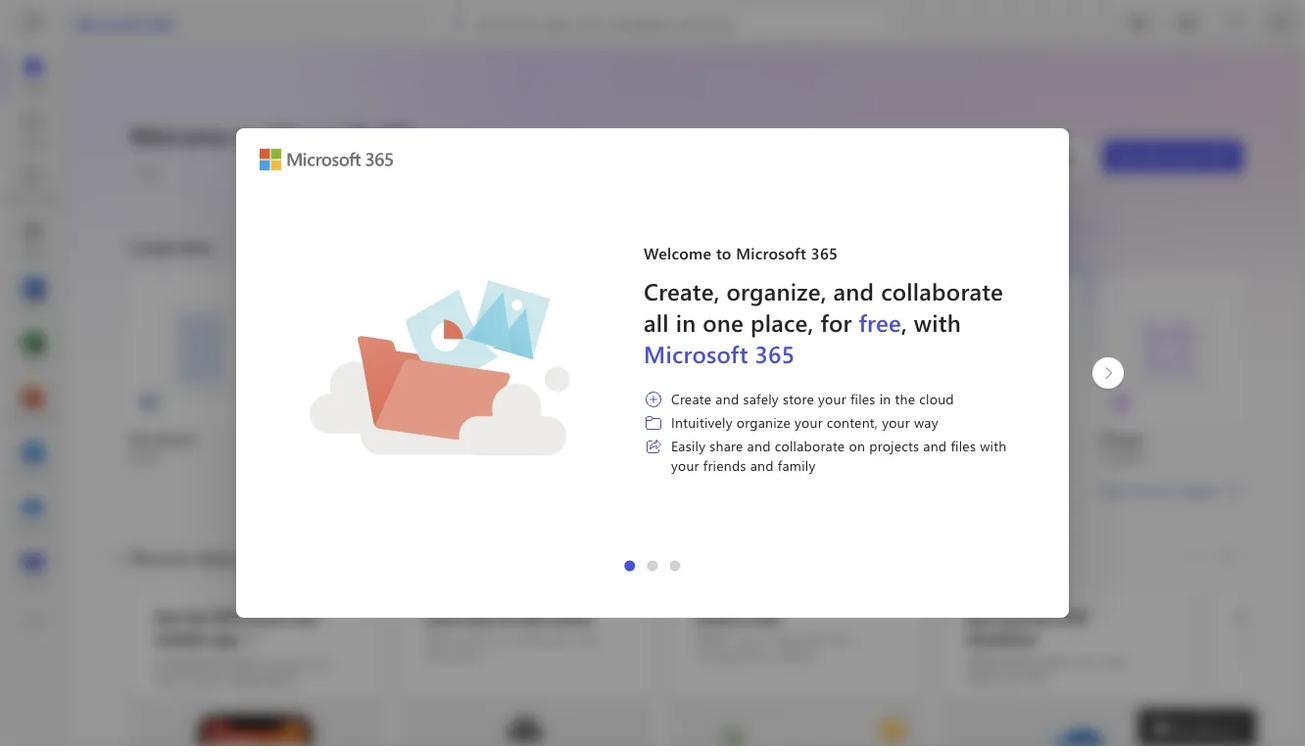 Task type: describe. For each thing, give the bounding box(es) containing it.
collabora watch how to
[[1238, 607, 1305, 679]]

files.
[[1026, 669, 1050, 685]]

how inside share a file watch how to share files and manage share settings.
[[733, 632, 755, 648]]

safely
[[743, 390, 779, 408]]

and down 'organize'
[[747, 437, 771, 455]]

intuitively
[[671, 413, 733, 431]]

install apps
[[1009, 148, 1079, 166]]

one
[[703, 307, 744, 338]]

cloud inside save files to the cloud watch how to securely store your documents.
[[549, 607, 590, 628]]

mobile inside download the app to access your files on your mobile device.
[[223, 672, 260, 688]]

list containing document
[[129, 274, 1243, 465]]

create for create and safely store your files in the cloud
[[671, 390, 712, 408]]

intuitively organize your content, your way
[[671, 413, 939, 431]]

with for started
[[1056, 607, 1089, 628]]

settings.
[[774, 648, 818, 664]]

create image
[[24, 120, 43, 139]]

with for ,
[[914, 307, 961, 338]]

save
[[426, 607, 460, 628]]

share right manage
[[742, 648, 771, 664]]

welcome to microsoft 365 for free
[[129, 120, 415, 151]]

in inside create, organize, and collaborate all in one place, for
[[676, 307, 696, 338]]

workbook excel
[[453, 430, 519, 465]]

sync,
[[1076, 654, 1102, 669]]

create,
[[644, 275, 720, 307]]

collaborate in real time image
[[1215, 697, 1305, 747]]

watch inside save files to the cloud watch how to securely store your documents.
[[426, 632, 459, 648]]

get for get the microsoft 365 mobile app
[[155, 607, 181, 628]]

cloud inside slide 1 of 3. group
[[920, 390, 954, 408]]

create and safely store your files in the cloud
[[671, 390, 954, 408]]

in inside create new element
[[1161, 482, 1173, 500]]

create new element
[[129, 231, 1243, 542]]

easily
[[671, 437, 706, 455]]

and down way
[[924, 437, 947, 455]]

see more in create link
[[1099, 479, 1243, 503]]

files up the content,
[[851, 390, 876, 408]]

securely
[[502, 632, 545, 648]]

onedrive image
[[24, 504, 43, 523]]

and inside share a file watch how to share files and manage share settings.
[[829, 632, 849, 648]]

2 ● tab from the left
[[646, 556, 659, 574]]

home image
[[24, 65, 43, 84]]

how inside get started with onedrive watch how to store, sync, and share your files.
[[1004, 654, 1026, 669]]

my content image
[[24, 174, 43, 194]]

your inside get started with onedrive watch how to store, sync, and share your files.
[[999, 669, 1023, 685]]

,
[[902, 307, 908, 338]]

organize
[[737, 413, 791, 431]]

get started with onedrive image
[[944, 697, 1191, 747]]

3 ● from the left
[[669, 556, 682, 574]]

excel
[[453, 449, 479, 465]]

new
[[180, 236, 213, 257]]

2 horizontal spatial create
[[1176, 482, 1215, 500]]

a
[[743, 607, 751, 628]]

buy
[[1117, 148, 1140, 166]]

create new
[[129, 236, 213, 257]]

manage
[[697, 648, 739, 664]]

forms for form
[[615, 449, 647, 465]]

see more in create
[[1101, 482, 1215, 500]]

on inside easily share and collaborate on projects and files with your friends and family
[[849, 437, 866, 455]]

organize,
[[727, 275, 827, 307]]

collaborate for share
[[775, 437, 845, 455]]

dialog containing create, organize, and collaborate all in one place, for
[[0, 0, 1305, 747]]

on inside download the app to access your files on your mobile device.
[[179, 672, 193, 688]]

discover
[[130, 547, 192, 568]]

designer
[[1100, 449, 1147, 465]]

microsoft 365 logo image
[[260, 149, 394, 171]]

you
[[236, 547, 263, 568]]

free
[[859, 307, 902, 338]]

watch inside get started with onedrive watch how to store, sync, and share your files.
[[967, 654, 1000, 669]]

save files to the cloud image
[[402, 697, 649, 747]]

buy microsoft 365 button
[[1104, 141, 1243, 172]]

share
[[697, 607, 738, 628]]

document containing create, organize, and collaborate all in one place, for
[[0, 0, 1305, 747]]

forms for quiz
[[777, 449, 809, 465]]

app inside get the microsoft 365 mobile app
[[211, 628, 239, 649]]

2 ● from the left
[[646, 556, 659, 574]]

discover what you can do button
[[103, 542, 320, 573]]

1 ● from the left
[[624, 556, 637, 574]]

files inside share a file watch how to share files and manage share settings.
[[805, 632, 826, 648]]

powerpoint presentation image
[[303, 392, 323, 412]]

with inside easily share and collaborate on projects and files with your friends and family
[[980, 437, 1007, 455]]

place,
[[751, 307, 814, 338]]

365 inside banner
[[147, 13, 173, 34]]

1 vertical spatial in
[[880, 390, 891, 408]]

can
[[267, 547, 292, 568]]

your up the content,
[[818, 390, 847, 408]]

365 inside button
[[1207, 148, 1230, 166]]

lists
[[939, 449, 962, 465]]

to left securely
[[488, 632, 499, 648]]

presentation
[[291, 430, 371, 448]]

teams image
[[24, 559, 43, 578]]

get started with onedrive watch how to store, sync, and share your files.
[[967, 607, 1125, 685]]

new quiz image
[[789, 392, 808, 412]]

microsoft inside button
[[1144, 148, 1203, 166]]

share a file watch how to share files and manage share settings.
[[697, 607, 849, 664]]

create, organize, and collaborate all in one place, for
[[644, 275, 1004, 338]]

design designer
[[1100, 430, 1147, 465]]

onedrive
[[967, 628, 1037, 649]]

create for create new
[[129, 236, 176, 257]]

family
[[778, 456, 816, 474]]

store inside save files to the cloud watch how to securely store your documents.
[[548, 632, 575, 648]]



Task type: vqa. For each thing, say whether or not it's contained in the screenshot.
'Shared' element
no



Task type: locate. For each thing, give the bounding box(es) containing it.
1 vertical spatial app
[[232, 656, 253, 672]]

more
[[1126, 482, 1158, 500]]

1 horizontal spatial collaborate
[[881, 275, 1004, 307]]

● tab
[[624, 556, 637, 574], [646, 556, 659, 574], [669, 556, 682, 574]]

1 horizontal spatial with
[[980, 437, 1007, 455]]

with up store,
[[1056, 607, 1089, 628]]

files down get the microsoft 365 mobile app
[[155, 672, 176, 688]]

2 get from the left
[[967, 607, 993, 628]]

0 vertical spatial welcome
[[129, 120, 229, 151]]

store right securely
[[548, 632, 575, 648]]

0 vertical spatial in
[[676, 307, 696, 338]]

and left ,
[[834, 275, 875, 307]]

welcome to microsoft 365 for create, organize, and collaborate all in one place, for
[[644, 242, 838, 263]]

store,
[[1044, 654, 1073, 669]]

in
[[676, 307, 696, 338], [880, 390, 891, 408], [1161, 482, 1173, 500]]

files inside save files to the cloud watch how to securely store your documents.
[[465, 607, 496, 628]]

1 horizontal spatial get
[[967, 607, 993, 628]]

microsoft inside free , with microsoft 365
[[644, 338, 748, 369]]

how inside collabora watch how to
[[1275, 632, 1297, 648]]

this account doesn't have a microsoft 365 subscription. click to view your benefits. tooltip
[[129, 161, 168, 180]]

1 forms from the left
[[615, 449, 647, 465]]

document word
[[129, 430, 195, 465]]

share a file image
[[673, 697, 920, 747]]

0 vertical spatial store
[[783, 390, 814, 408]]

create right more
[[1176, 482, 1215, 500]]

0 vertical spatial create
[[129, 236, 176, 257]]

to down file
[[759, 632, 770, 648]]

in right more
[[1161, 482, 1173, 500]]

1 vertical spatial store
[[548, 632, 575, 648]]

get the microsoft 365 mobile app image
[[131, 697, 379, 747]]

the up securely
[[520, 607, 545, 628]]

0 horizontal spatial forms
[[615, 449, 647, 465]]

2 vertical spatial create
[[1176, 482, 1215, 500]]

welcome to microsoft 365 inside slide 1 of 3. group
[[644, 242, 838, 263]]

cloud
[[920, 390, 954, 408], [549, 607, 590, 628]]

0 vertical spatial on
[[849, 437, 866, 455]]

to inside get started with onedrive watch how to store, sync, and share your files.
[[1029, 654, 1041, 669]]

0 horizontal spatial mobile
[[155, 628, 207, 649]]

3 ● tab from the left
[[669, 556, 682, 574]]

save files to the cloud watch how to securely store your documents.
[[426, 607, 602, 664]]

apps image
[[24, 229, 43, 249]]

word image
[[24, 284, 43, 304]]

forms down 'quiz'
[[777, 449, 809, 465]]

quiz
[[777, 430, 806, 448]]

create inside slide 1 of 3. group
[[671, 390, 712, 408]]

microsoft inside get the microsoft 365 mobile app
[[214, 607, 287, 628]]

1 vertical spatial cloud
[[549, 607, 590, 628]]

2 horizontal spatial with
[[1056, 607, 1089, 628]]

365 inside free , with microsoft 365
[[755, 338, 795, 369]]

0 horizontal spatial ● tab
[[624, 556, 637, 574]]

share inside get started with onedrive watch how to store, sync, and share your files.
[[967, 669, 996, 685]]

your up projects
[[882, 413, 910, 431]]

to inside slide 1 of 3. group
[[716, 242, 732, 263]]

and right sync,
[[1106, 654, 1125, 669]]

app up download the app to access your files on your mobile device.
[[211, 628, 239, 649]]

files right the save
[[465, 607, 496, 628]]

share inside easily share and collaborate on projects and files with your friends and family
[[710, 437, 743, 455]]

mobile left device.
[[223, 672, 260, 688]]

0 vertical spatial welcome to microsoft 365
[[129, 120, 415, 151]]

get
[[155, 607, 181, 628], [967, 607, 993, 628]]

workbook
[[453, 430, 519, 448]]

forms survey image
[[627, 392, 646, 412]]

excel image
[[24, 339, 43, 359]]

with inside free , with microsoft 365
[[914, 307, 961, 338]]

form
[[615, 430, 648, 448]]

see
[[1101, 482, 1122, 500]]

friends
[[703, 456, 746, 474]]

files up share a file image
[[805, 632, 826, 648]]

install apps button
[[971, 141, 1092, 172]]

and inside get started with onedrive watch how to store, sync, and share your files.
[[1106, 654, 1125, 669]]

0 vertical spatial mobile
[[155, 628, 207, 649]]

slide 1 of 3. group
[[236, 128, 1069, 618]]

share up 'friends'
[[710, 437, 743, 455]]

your inside save files to the cloud watch how to securely store your documents.
[[578, 632, 602, 648]]

collabora
[[1238, 607, 1305, 628]]

1 horizontal spatial welcome to microsoft 365
[[644, 242, 838, 263]]

the
[[895, 390, 916, 408], [185, 607, 210, 628], [520, 607, 545, 628], [212, 656, 229, 672]]

and left family
[[750, 456, 774, 474]]

to inside download the app to access your files on your mobile device.
[[256, 656, 267, 672]]

1 horizontal spatial mobile
[[223, 672, 260, 688]]

1 vertical spatial welcome to microsoft 365
[[644, 242, 838, 263]]

2 forms from the left
[[777, 449, 809, 465]]

your inside easily share and collaborate on projects and files with your friends and family
[[671, 456, 699, 474]]

watch down collabora
[[1238, 632, 1271, 648]]

all
[[644, 307, 669, 338]]

forms down form
[[615, 449, 647, 465]]

in up projects
[[880, 390, 891, 408]]

0 vertical spatial collaborate
[[881, 275, 1004, 307]]

list
[[129, 274, 1243, 465]]

buy microsoft 365
[[1117, 148, 1230, 166]]

mobile up 'download'
[[155, 628, 207, 649]]

and
[[834, 275, 875, 307], [716, 390, 739, 408], [747, 437, 771, 455], [924, 437, 947, 455], [750, 456, 774, 474], [829, 632, 849, 648], [1106, 654, 1125, 669]]

0 horizontal spatial create
[[129, 236, 176, 257]]

0 horizontal spatial with
[[914, 307, 961, 338]]

forms inside form forms
[[615, 449, 647, 465]]

how inside save files to the cloud watch how to securely store your documents.
[[462, 632, 484, 648]]

● ● ●
[[624, 556, 682, 574]]

feedback
[[1174, 717, 1241, 738]]

1 horizontal spatial ● tab
[[646, 556, 659, 574]]

your right securely
[[578, 632, 602, 648]]

free
[[137, 163, 160, 178]]

0 horizontal spatial collaborate
[[775, 437, 845, 455]]

access
[[270, 656, 304, 672]]

store up intuitively organize your content, your way
[[783, 390, 814, 408]]

2 vertical spatial in
[[1161, 482, 1173, 500]]

app down get the microsoft 365 mobile app
[[232, 656, 253, 672]]

watch inside share a file watch how to share files and manage share settings.
[[697, 632, 730, 648]]

document
[[0, 0, 1305, 747]]

next image
[[1217, 542, 1237, 573]]

●
[[624, 556, 637, 574], [646, 556, 659, 574], [669, 556, 682, 574]]

0 horizontal spatial store
[[548, 632, 575, 648]]

form forms
[[615, 430, 648, 465]]

word
[[129, 449, 158, 465]]

with right "list lists"
[[980, 437, 1007, 455]]

collaborate
[[881, 275, 1004, 307], [775, 437, 845, 455]]

to down collabora
[[1300, 632, 1305, 648]]

0 horizontal spatial get
[[155, 607, 181, 628]]

1 horizontal spatial on
[[849, 437, 866, 455]]

on down the content,
[[849, 437, 866, 455]]

pagination for first run slides. slide 1 of 3 selected. tab list
[[236, 548, 1069, 574]]

collaborate for organize,
[[881, 275, 1004, 307]]

how
[[462, 632, 484, 648], [733, 632, 755, 648], [1275, 632, 1297, 648], [1004, 654, 1026, 669]]

do
[[297, 547, 316, 568]]

apps
[[1050, 148, 1079, 166]]

and inside create, organize, and collaborate all in one place, for
[[834, 275, 875, 307]]

on
[[849, 437, 866, 455], [179, 672, 193, 688]]

word document image
[[141, 392, 161, 412]]

watch inside collabora watch how to
[[1238, 632, 1271, 648]]

how down the onedrive
[[1004, 654, 1026, 669]]

2 horizontal spatial ●
[[669, 556, 682, 574]]

1 vertical spatial on
[[179, 672, 193, 688]]

0 vertical spatial app
[[211, 628, 239, 649]]

welcome inside slide 1 of 3. group
[[644, 242, 712, 263]]

1 horizontal spatial store
[[783, 390, 814, 408]]

files down lists list icon
[[951, 437, 976, 455]]

mobile inside get the microsoft 365 mobile app
[[155, 628, 207, 649]]

files inside download the app to access your files on your mobile device.
[[155, 672, 176, 688]]

1 horizontal spatial cloud
[[920, 390, 954, 408]]

to inside collabora watch how to
[[1300, 632, 1305, 648]]

share
[[710, 437, 743, 455], [773, 632, 801, 648], [742, 648, 771, 664], [967, 669, 996, 685]]

list lists
[[939, 430, 962, 465]]

how down a
[[733, 632, 755, 648]]

download
[[155, 656, 209, 672]]

how down collabora
[[1275, 632, 1297, 648]]

watch down the onedrive
[[967, 654, 1000, 669]]

with right ,
[[914, 307, 961, 338]]

None search field
[[433, 8, 892, 39]]

documents.
[[426, 648, 487, 664]]

file
[[756, 607, 780, 628]]

with
[[914, 307, 961, 338], [980, 437, 1007, 455], [1056, 607, 1089, 628]]

dialog
[[0, 0, 1305, 747]]

started
[[998, 607, 1051, 628]]

the right 'download'
[[212, 656, 229, 672]]

to
[[236, 120, 259, 151], [716, 242, 732, 263], [500, 607, 516, 628], [488, 632, 499, 648], [759, 632, 770, 648], [1300, 632, 1305, 648], [1029, 654, 1041, 669], [256, 656, 267, 672]]

1 horizontal spatial in
[[880, 390, 891, 408]]

1 vertical spatial create
[[671, 390, 712, 408]]

your down get the microsoft 365 mobile app
[[196, 672, 220, 688]]

get for get started with onedrive watch how to store, sync, and share your files.
[[967, 607, 993, 628]]

way
[[914, 413, 939, 431]]

1 ● tab from the left
[[624, 556, 637, 574]]

to up securely
[[500, 607, 516, 628]]

store
[[783, 390, 814, 408], [548, 632, 575, 648]]

projects
[[870, 437, 920, 455]]

welcome for free
[[129, 120, 229, 151]]

watch
[[426, 632, 459, 648], [697, 632, 730, 648], [1238, 632, 1271, 648], [967, 654, 1000, 669]]

feedback button
[[1139, 710, 1256, 747]]

navigation
[[0, 47, 67, 596]]

and right the 'settings.'
[[829, 632, 849, 648]]

with inside get started with onedrive watch how to store, sync, and share your files.
[[1056, 607, 1089, 628]]

create left new
[[129, 236, 176, 257]]

0 vertical spatial cloud
[[920, 390, 954, 408]]

microsoft 365 banner
[[0, 0, 1305, 47]]

your down "new quiz" icon
[[795, 413, 823, 431]]

the inside download the app to access your files on your mobile device.
[[212, 656, 229, 672]]

discover what you can do
[[130, 547, 316, 568]]

to up create,
[[716, 242, 732, 263]]

1 vertical spatial with
[[980, 437, 1007, 455]]

your left files.
[[999, 669, 1023, 685]]

0 horizontal spatial on
[[179, 672, 193, 688]]

0 horizontal spatial cloud
[[549, 607, 590, 628]]

and left safely
[[716, 390, 739, 408]]

your down easily
[[671, 456, 699, 474]]

lists list image
[[950, 392, 970, 412]]

the inside save files to the cloud watch how to securely store your documents.
[[520, 607, 545, 628]]

share down the onedrive
[[967, 669, 996, 685]]

365 inside get the microsoft 365 mobile app
[[291, 607, 319, 628]]

collaborate inside easily share and collaborate on projects and files with your friends and family
[[775, 437, 845, 455]]

welcome up create,
[[644, 242, 712, 263]]

1 horizontal spatial welcome
[[644, 242, 712, 263]]

2 horizontal spatial in
[[1161, 482, 1173, 500]]

1 get from the left
[[155, 607, 181, 628]]

1 horizontal spatial ●
[[646, 556, 659, 574]]

1 horizontal spatial forms
[[777, 449, 809, 465]]

1 vertical spatial collaborate
[[775, 437, 845, 455]]

store inside slide 1 of 3. group
[[783, 390, 814, 408]]

microsoft inside banner
[[74, 13, 143, 34]]

get inside get started with onedrive watch how to store, sync, and share your files.
[[967, 607, 993, 628]]

watch down the save
[[426, 632, 459, 648]]

get up 'download'
[[155, 607, 181, 628]]

list
[[939, 430, 960, 448]]

on down get the microsoft 365 mobile app
[[179, 672, 193, 688]]

files inside easily share and collaborate on projects and files with your friends and family
[[951, 437, 976, 455]]

1 vertical spatial welcome
[[644, 242, 712, 263]]

designer design image
[[1112, 392, 1132, 412], [1112, 392, 1132, 412]]

outlook image
[[24, 449, 43, 468]]

for
[[821, 307, 852, 338]]

collaborate inside create, organize, and collaborate all in one place, for
[[881, 275, 1004, 307]]

get inside get the microsoft 365 mobile app
[[155, 607, 181, 628]]

mobile
[[155, 628, 207, 649], [223, 672, 260, 688]]

welcome to microsoft 365
[[129, 120, 415, 151], [644, 242, 838, 263]]

get the microsoft 365 mobile app
[[155, 607, 319, 649]]

app
[[211, 628, 239, 649], [232, 656, 253, 672]]

create up intuitively
[[671, 390, 712, 408]]

0 vertical spatial with
[[914, 307, 961, 338]]

the inside slide 1 of 3. group
[[895, 390, 916, 408]]

view more apps image
[[24, 614, 43, 633]]

1 horizontal spatial create
[[671, 390, 712, 408]]

the up 'download'
[[185, 607, 210, 628]]

none search field inside microsoft 365 banner
[[433, 8, 892, 39]]

to left store,
[[1029, 654, 1041, 669]]

get up the onedrive
[[967, 607, 993, 628]]

2 horizontal spatial ● tab
[[669, 556, 682, 574]]

2 vertical spatial with
[[1056, 607, 1089, 628]]

document
[[129, 430, 195, 448]]

1 vertical spatial mobile
[[223, 672, 260, 688]]

content,
[[827, 413, 878, 431]]

forms
[[615, 449, 647, 465], [777, 449, 809, 465]]

0 horizontal spatial welcome to microsoft 365
[[129, 120, 415, 151]]

easily share and collaborate on projects and files with your friends and family
[[671, 437, 1007, 474]]

welcome
[[129, 120, 229, 151], [644, 242, 712, 263]]

create
[[129, 236, 176, 257], [671, 390, 712, 408], [1176, 482, 1215, 500]]

watch down share
[[697, 632, 730, 648]]

download the app to access your files on your mobile device.
[[155, 656, 331, 688]]

to inside share a file watch how to share files and manage share settings.
[[759, 632, 770, 648]]

welcome for create, organize, and collaborate all in one place, for
[[644, 242, 712, 263]]

share down file
[[773, 632, 801, 648]]

the up way
[[895, 390, 916, 408]]

quiz forms
[[777, 430, 809, 465]]

welcome up free
[[129, 120, 229, 151]]

0 horizontal spatial welcome
[[129, 120, 229, 151]]

your right the access
[[307, 656, 331, 672]]

free , with microsoft 365
[[644, 307, 961, 369]]

to left the microsoft 365 logo
[[236, 120, 259, 151]]

powerpoint image
[[24, 394, 43, 414]]

design
[[1100, 430, 1144, 448]]

install
[[1009, 148, 1046, 166]]

device.
[[263, 672, 300, 688]]

in right all
[[676, 307, 696, 338]]

microsoft 365
[[74, 13, 173, 34]]

0 horizontal spatial in
[[676, 307, 696, 338]]

microsoft
[[74, 13, 143, 34], [265, 120, 369, 151], [1144, 148, 1203, 166], [736, 242, 807, 263], [644, 338, 748, 369], [214, 607, 287, 628]]

app inside download the app to access your files on your mobile device.
[[232, 656, 253, 672]]

what
[[197, 547, 232, 568]]

the inside get the microsoft 365 mobile app
[[185, 607, 210, 628]]

365
[[147, 13, 173, 34], [375, 120, 415, 151], [1207, 148, 1230, 166], [811, 242, 838, 263], [755, 338, 795, 369], [291, 607, 319, 628]]

0 horizontal spatial ●
[[624, 556, 637, 574]]

to left the access
[[256, 656, 267, 672]]

how left securely
[[462, 632, 484, 648]]



